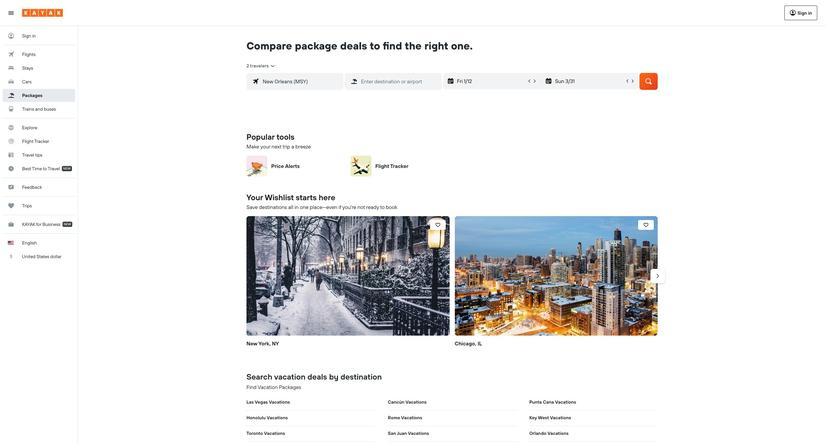 Task type: describe. For each thing, give the bounding box(es) containing it.
united states (english) image
[[8, 241, 14, 245]]

navigation menu image
[[8, 10, 14, 16]]

new york, ny element
[[247, 216, 450, 336]]

your wishlist starts here carousel region
[[244, 214, 665, 359]]

Destination input text field
[[357, 77, 442, 86]]



Task type: vqa. For each thing, say whether or not it's contained in the screenshot.
Medium ELEMENT
no



Task type: locate. For each thing, give the bounding box(es) containing it.
Start date field
[[457, 77, 527, 85]]

Origin input text field
[[259, 77, 343, 86]]

End date field
[[555, 77, 625, 85]]

chicago, il element
[[455, 216, 658, 336]]

forward image
[[655, 273, 661, 279]]



